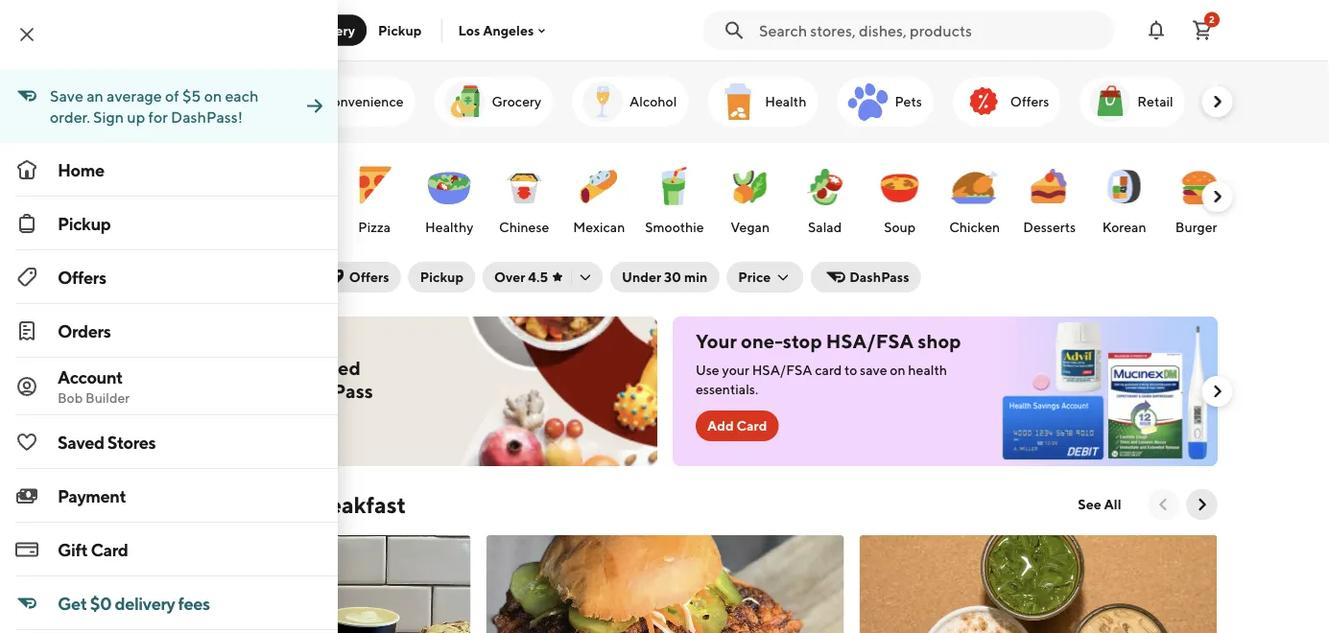 Task type: locate. For each thing, give the bounding box(es) containing it.
card right add
[[736, 418, 767, 434]]

pickup down home
[[58, 213, 111, 234]]

card for add card
[[736, 418, 767, 434]]

dashmart
[[173, 94, 234, 109]]

0 vertical spatial for
[[148, 108, 168, 126]]

1 vertical spatial for
[[272, 491, 302, 518]]

0 vertical spatial pickup
[[378, 22, 422, 38]]

home link
[[0, 143, 338, 197]]

for right searched
[[272, 491, 302, 518]]

health image
[[715, 79, 761, 125]]

fees
[[202, 380, 240, 403], [178, 593, 210, 614]]

1 vertical spatial fees
[[178, 593, 210, 614]]

orders
[[58, 321, 111, 341]]

0 horizontal spatial for
[[148, 108, 168, 126]]

dashpass down reduced
[[287, 380, 373, 403]]

hsa/fsa up save
[[826, 330, 914, 353]]

korean
[[1102, 219, 1146, 235]]

delivery
[[303, 22, 355, 38]]

your one-stop hsa/fsa shop use your hsa/fsa card to save on health essentials.
[[695, 330, 961, 397]]

0 vertical spatial hsa/fsa
[[826, 330, 914, 353]]

for
[[148, 108, 168, 126], [272, 491, 302, 518]]

pickup link
[[0, 197, 338, 251]]

dashmart image
[[123, 79, 169, 125]]

next button of carousel image right retail
[[1208, 92, 1227, 111]]

save
[[50, 87, 83, 105]]

on right '$5'
[[204, 87, 222, 105]]

delivery up service
[[164, 357, 235, 380]]

1 vertical spatial offers link
[[0, 251, 338, 304]]

get $0 delivery fees link
[[0, 577, 338, 631]]

get $0 delivery fees
[[58, 593, 210, 614]]

0 vertical spatial on
[[204, 87, 222, 105]]

2 horizontal spatial dashpass
[[850, 269, 910, 285]]

mexican
[[573, 219, 625, 235]]

service
[[135, 380, 199, 403]]

1 vertical spatial card
[[91, 539, 128, 560]]

0 vertical spatial next button of carousel image
[[1208, 92, 1227, 111]]

pickup button
[[367, 15, 433, 46], [409, 262, 475, 293]]

0 horizontal spatial offers link
[[0, 251, 338, 304]]

0 horizontal spatial $0
[[90, 593, 112, 614]]

offers
[[1010, 94, 1049, 109], [58, 267, 106, 288], [349, 269, 389, 285]]

fees up try dashpass now
[[202, 380, 240, 403]]

los
[[458, 22, 480, 38]]

on
[[204, 87, 222, 105], [890, 362, 905, 378]]

for right up
[[148, 108, 168, 126]]

1 vertical spatial $0
[[90, 593, 112, 614]]

dashpass right "try"
[[168, 422, 228, 438]]

1 vertical spatial on
[[890, 362, 905, 378]]

1 vertical spatial dashpass
[[287, 380, 373, 403]]

$0
[[135, 357, 160, 380], [90, 593, 112, 614]]

pickup button left los
[[367, 15, 433, 46]]

over 4.5 button
[[483, 262, 603, 293]]

pickup down the healthy
[[420, 269, 464, 285]]

1 vertical spatial hsa/fsa
[[752, 362, 812, 378]]

up
[[127, 108, 145, 126]]

one-
[[741, 330, 783, 353]]

on right save
[[890, 362, 905, 378]]

1 horizontal spatial $0
[[135, 357, 160, 380]]

dashpass button
[[811, 262, 921, 293]]

0 vertical spatial card
[[736, 418, 767, 434]]

price
[[739, 269, 771, 285]]

hsa/fsa
[[826, 330, 914, 353], [752, 362, 812, 378]]

convenience image
[[272, 79, 318, 125]]

1 horizontal spatial dashpass
[[287, 380, 373, 403]]

card inside gift card link
[[91, 539, 128, 560]]

dashmart link
[[116, 77, 245, 127]]

$0 inside $0 delivery fees, reduced service fees with dashpass
[[135, 357, 160, 380]]

save an average of $5 on each order. sign up for dashpass! link
[[0, 69, 338, 143]]

alcohol image
[[579, 79, 625, 125]]

card inside add card button
[[736, 418, 767, 434]]

1 vertical spatial next button of carousel image
[[1208, 187, 1227, 206]]

vegan
[[730, 219, 769, 235]]

under
[[622, 269, 662, 285]]

pickup left los
[[378, 22, 422, 38]]

for inside save an average of $5 on each order. sign up for dashpass!
[[148, 108, 168, 126]]

gift card
[[58, 539, 128, 560]]

reduced
[[286, 357, 360, 380]]

offers right offers icon
[[1010, 94, 1049, 109]]

offers up orders
[[58, 267, 106, 288]]

dashpass
[[850, 269, 910, 285], [287, 380, 373, 403], [168, 422, 228, 438]]

pickup button down the healthy
[[409, 262, 475, 293]]

1 vertical spatial pickup
[[58, 213, 111, 234]]

0 vertical spatial delivery
[[164, 357, 235, 380]]

1 horizontal spatial for
[[272, 491, 302, 518]]

delivery down gift card link
[[115, 593, 175, 614]]

next button of carousel image
[[1208, 382, 1227, 401], [1193, 495, 1212, 515]]

flowers image
[[1212, 79, 1258, 125]]

essentials.
[[695, 382, 758, 397]]

los angeles
[[458, 22, 534, 38]]

pets link
[[837, 77, 933, 127]]

1 horizontal spatial on
[[890, 362, 905, 378]]

0 vertical spatial offers link
[[953, 77, 1061, 127]]

under 30 min button
[[611, 262, 719, 293]]

0 vertical spatial next button of carousel image
[[1208, 382, 1227, 401]]

30
[[664, 269, 682, 285]]

fees inside $0 delivery fees, reduced service fees with dashpass
[[202, 380, 240, 403]]

alcohol
[[629, 94, 677, 109]]

0 vertical spatial dashpass
[[850, 269, 910, 285]]

soup
[[884, 219, 915, 235]]

1 horizontal spatial card
[[736, 418, 767, 434]]

see all link
[[1067, 490, 1133, 520]]

0 horizontal spatial on
[[204, 87, 222, 105]]

0 vertical spatial $0
[[135, 357, 160, 380]]

stores
[[107, 432, 156, 453]]

next button of carousel image
[[1208, 92, 1227, 111], [1208, 187, 1227, 206]]

card right gift
[[91, 539, 128, 560]]

now
[[231, 422, 260, 438]]

try dashpass now button
[[135, 415, 272, 445]]

2 next button of carousel image from the top
[[1208, 187, 1227, 206]]

average
[[107, 87, 162, 105]]

1 horizontal spatial offers link
[[953, 77, 1061, 127]]

over
[[494, 269, 526, 285]]

min
[[684, 269, 708, 285]]

payment
[[58, 486, 126, 506]]

of
[[165, 87, 179, 105]]

2 vertical spatial dashpass
[[168, 422, 228, 438]]

$0 right get
[[90, 593, 112, 614]]

$0 up service
[[135, 357, 160, 380]]

retail
[[1137, 94, 1173, 109]]

on inside save an average of $5 on each order. sign up for dashpass!
[[204, 87, 222, 105]]

1 next button of carousel image from the top
[[1208, 92, 1227, 111]]

1 horizontal spatial offers
[[349, 269, 389, 285]]

most searched for breakfast link
[[112, 490, 406, 520]]

0 horizontal spatial card
[[91, 539, 128, 560]]

pickup
[[378, 22, 422, 38], [58, 213, 111, 234], [420, 269, 464, 285]]

card
[[736, 418, 767, 434], [91, 539, 128, 560]]

hsa/fsa down one- in the right of the page
[[752, 362, 812, 378]]

0 horizontal spatial dashpass
[[168, 422, 228, 438]]

use
[[695, 362, 719, 378]]

0 vertical spatial fees
[[202, 380, 240, 403]]

2 button
[[1184, 11, 1222, 49]]

fees down gift card link
[[178, 593, 210, 614]]

$0 delivery fees, reduced service fees with dashpass
[[135, 357, 373, 403]]

price button
[[727, 262, 804, 293]]

convenience
[[322, 94, 403, 109]]

dashpass inside button
[[850, 269, 910, 285]]

offers down pizza
[[349, 269, 389, 285]]

1 horizontal spatial hsa/fsa
[[826, 330, 914, 353]]

with
[[244, 380, 283, 403]]

retail image
[[1087, 79, 1133, 125]]

chinese
[[499, 219, 549, 235]]

next button of carousel image up burgers
[[1208, 187, 1227, 206]]

0 vertical spatial pickup button
[[367, 15, 433, 46]]

delivery button
[[292, 15, 367, 46]]

grocery
[[491, 94, 541, 109]]

account
[[58, 367, 123, 387]]

dashpass down soup
[[850, 269, 910, 285]]

saved
[[58, 432, 104, 453]]



Task type: describe. For each thing, give the bounding box(es) containing it.
gift
[[58, 539, 88, 560]]

previous button of carousel image
[[1154, 495, 1174, 515]]

$5
[[182, 87, 201, 105]]

get
[[58, 593, 87, 614]]

smoothie
[[645, 219, 704, 235]]

offers inside button
[[349, 269, 389, 285]]

angeles
[[483, 22, 534, 38]]

save
[[860, 362, 887, 378]]

under 30 min
[[622, 269, 708, 285]]

1 vertical spatial pickup button
[[409, 262, 475, 293]]

health
[[908, 362, 947, 378]]

1 vertical spatial delivery
[[115, 593, 175, 614]]

builder
[[85, 390, 130, 406]]

your
[[695, 330, 737, 353]]

convenience link
[[264, 77, 415, 127]]

saved stores link
[[0, 416, 338, 469]]

to
[[844, 362, 857, 378]]

each
[[225, 87, 259, 105]]

save an average of $5 on each order. sign up for dashpass!
[[50, 87, 259, 126]]

offers image
[[960, 79, 1006, 125]]

los angeles button
[[458, 22, 549, 38]]

try
[[146, 422, 166, 438]]

salad
[[808, 219, 842, 235]]

home
[[58, 159, 104, 180]]

alcohol link
[[572, 77, 688, 127]]

try dashpass now
[[146, 422, 260, 438]]

an
[[87, 87, 104, 105]]

gift card link
[[0, 523, 338, 577]]

0 horizontal spatial hsa/fsa
[[752, 362, 812, 378]]

most searched for breakfast
[[112, 491, 406, 518]]

your
[[722, 362, 749, 378]]

add
[[707, 418, 733, 434]]

on inside your one-stop hsa/fsa shop use your hsa/fsa card to save on health essentials.
[[890, 362, 905, 378]]

burgers
[[1175, 219, 1223, 235]]

pizza
[[358, 219, 390, 235]]

save an average of $5 on each order. sign up for dashpass! status
[[0, 69, 303, 143]]

bob
[[58, 390, 83, 406]]

shop
[[918, 330, 961, 353]]

grocery image
[[442, 79, 488, 125]]

orders link
[[0, 304, 338, 358]]

add card
[[707, 418, 767, 434]]

dashpass inside $0 delivery fees, reduced service fees with dashpass
[[287, 380, 373, 403]]

offers button
[[315, 262, 401, 293]]

payment link
[[0, 469, 338, 523]]

health link
[[707, 77, 818, 127]]

breakfast
[[306, 491, 406, 518]]

stop
[[783, 330, 822, 353]]

account bob builder
[[58, 367, 130, 406]]

chicken
[[949, 219, 1000, 235]]

0 horizontal spatial offers
[[58, 267, 106, 288]]

notification bell image
[[1145, 19, 1168, 42]]

dashpass inside button
[[168, 422, 228, 438]]

delivery inside $0 delivery fees, reduced service fees with dashpass
[[164, 357, 235, 380]]

2 horizontal spatial offers
[[1010, 94, 1049, 109]]

1 items, open order cart image
[[1191, 19, 1214, 42]]

sign
[[93, 108, 124, 126]]

over 4.5
[[494, 269, 548, 285]]

see all
[[1078, 497, 1122, 513]]

saved stores
[[58, 432, 156, 453]]

2
[[1210, 14, 1215, 25]]

retail link
[[1080, 77, 1185, 127]]

close image
[[15, 23, 38, 46]]

desserts
[[1023, 219, 1076, 235]]

add card button
[[695, 411, 778, 442]]

2 vertical spatial pickup
[[420, 269, 464, 285]]

grocery link
[[434, 77, 552, 127]]

order.
[[50, 108, 90, 126]]

card
[[815, 362, 842, 378]]

most
[[112, 491, 166, 518]]

card for gift card
[[91, 539, 128, 560]]

4.5
[[528, 269, 548, 285]]

fees,
[[239, 357, 282, 380]]

all
[[1105, 497, 1122, 513]]

searched
[[171, 491, 267, 518]]

for inside the most searched for breakfast link
[[272, 491, 302, 518]]

see
[[1078, 497, 1102, 513]]

1 vertical spatial next button of carousel image
[[1193, 495, 1212, 515]]

healthy
[[425, 219, 473, 235]]

pets image
[[845, 79, 891, 125]]



Task type: vqa. For each thing, say whether or not it's contained in the screenshot.
fees
yes



